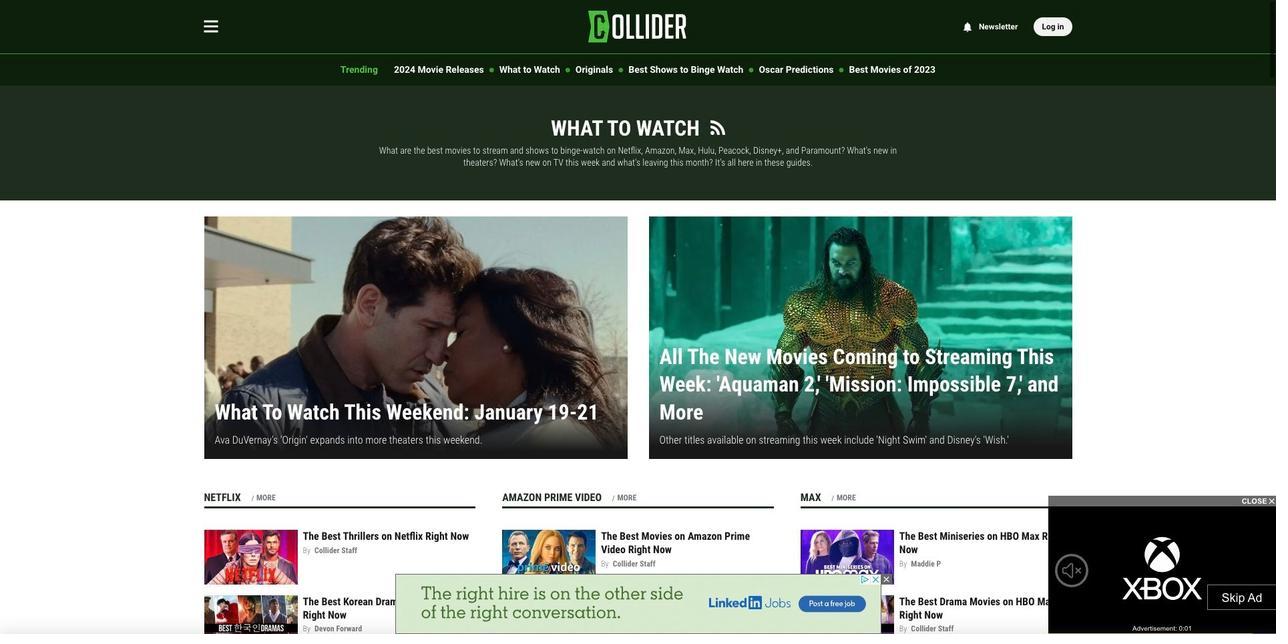Task type: locate. For each thing, give the bounding box(es) containing it.
prime-video-no-time-to-die-top-gun-maverick-m3gan 1 image
[[503, 530, 596, 585]]

video player region
[[1049, 506, 1277, 634]]

hbo-max-sharp-objects-amy-adams-watchmen-regina-king-the-outsider-ben-mendelsohn 1 image
[[801, 530, 895, 585]]

the-best-thrillers-on-netflix-feature 1 image
[[204, 530, 298, 585]]

advertisement element
[[395, 574, 882, 634]]



Task type: vqa. For each thing, say whether or not it's contained in the screenshot.
'Prime-Video-No-Time-to-Die-Top-Gun-Maverick-M3gan 1' 'IMAGE'
yes



Task type: describe. For each thing, give the bounding box(es) containing it.
best-drama-movies-hbo-max 1 image
[[801, 595, 895, 634]]

best-sci-fi-shows-prime-video-2022-feature 1 image
[[503, 595, 596, 634]]

jason momoa as arthur curry/aquaman in his yellow and green suit in aquaman and the lost kingdom image
[[649, 217, 1073, 452]]

best-korean-dramas 1 image
[[204, 595, 298, 634]]

origin jon bernthal aunjanue ellis taylor featured image
[[204, 217, 628, 452]]

collider logo image
[[589, 11, 688, 43]]



